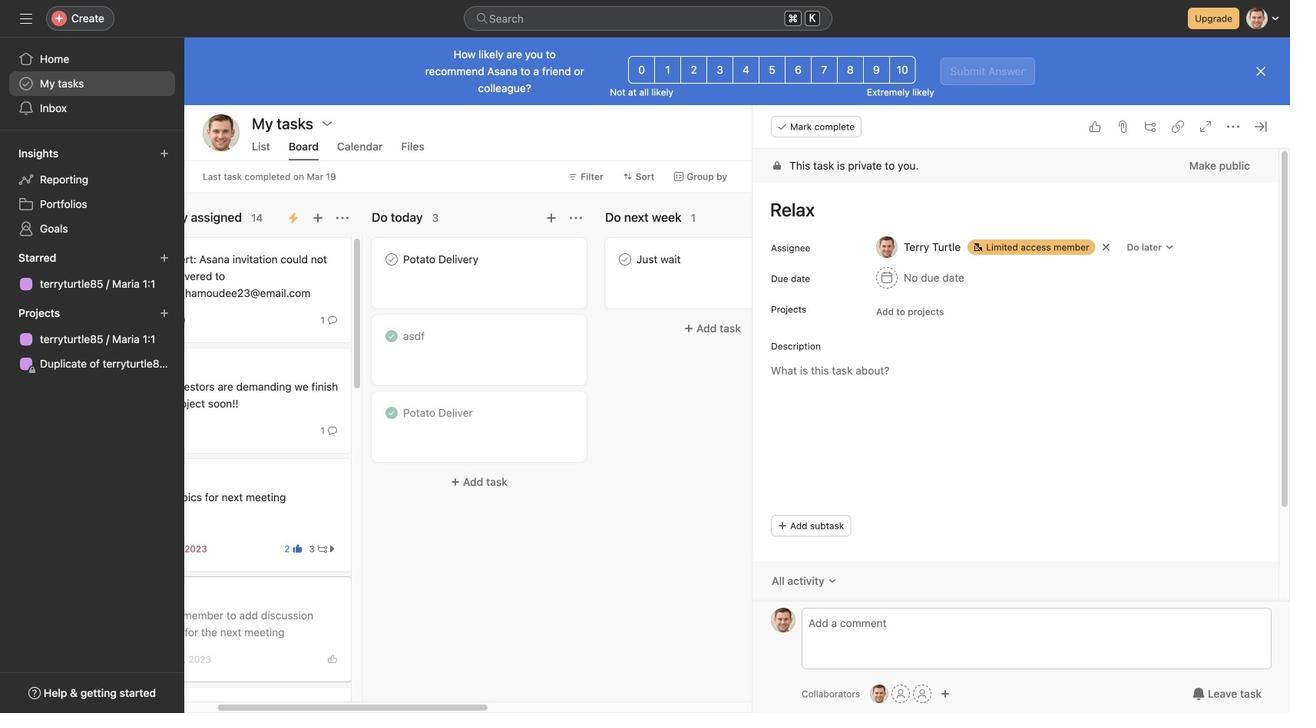 Task type: locate. For each thing, give the bounding box(es) containing it.
copy task link image
[[1172, 121, 1184, 133]]

1 horizontal spatial add or remove collaborators image
[[941, 690, 950, 699]]

add task image
[[623, 212, 635, 224]]

relax dialog
[[753, 105, 1290, 713]]

hide sidebar image
[[20, 12, 32, 25]]

Mark complete checkbox
[[227, 250, 245, 269], [460, 250, 478, 269]]

None radio
[[655, 56, 681, 84], [681, 56, 707, 84], [707, 56, 734, 84], [759, 56, 786, 84], [837, 56, 864, 84], [863, 56, 890, 84], [889, 56, 916, 84], [655, 56, 681, 84], [681, 56, 707, 84], [707, 56, 734, 84], [759, 56, 786, 84], [837, 56, 864, 84], [863, 56, 890, 84], [889, 56, 916, 84]]

add or remove collaborators image
[[870, 685, 889, 704], [941, 690, 950, 699]]

0 horizontal spatial more section actions image
[[180, 212, 193, 224]]

1 mark complete checkbox from the left
[[227, 250, 245, 269]]

option group
[[628, 56, 916, 84]]

Task Name text field
[[760, 192, 1260, 227]]

1 horizontal spatial more section actions image
[[414, 212, 426, 224]]

0 horizontal spatial mark complete checkbox
[[227, 250, 245, 269]]

1 horizontal spatial mark complete checkbox
[[460, 250, 478, 269]]

completed image
[[227, 327, 245, 346]]

None radio
[[628, 56, 655, 84], [733, 56, 760, 84], [785, 56, 812, 84], [811, 56, 838, 84], [628, 56, 655, 84], [733, 56, 760, 84], [785, 56, 812, 84], [811, 56, 838, 84]]

main content
[[753, 149, 1279, 713]]

mark complete image for mark complete checkbox corresponding to more section actions image
[[460, 250, 478, 269]]

insights element
[[0, 140, 184, 244]]

Completed checkbox
[[227, 327, 245, 346]]

main content inside relax dialog
[[753, 149, 1279, 713]]

0 horizontal spatial mark complete image
[[227, 250, 245, 269]]

show options image
[[321, 118, 333, 130]]

more section actions image
[[180, 212, 193, 224], [414, 212, 426, 224]]

mark complete image
[[227, 250, 245, 269], [460, 250, 478, 269]]

2 mark complete image from the left
[[460, 250, 478, 269]]

1 horizontal spatial mark complete image
[[460, 250, 478, 269]]

1 mark complete image from the left
[[227, 250, 245, 269]]

Completed checkbox
[[227, 404, 245, 422]]

open user profile image
[[771, 608, 796, 633]]

None field
[[464, 6, 833, 31]]

new insights image
[[160, 149, 169, 158]]

mark complete checkbox for add task icon on the left top of page
[[227, 250, 245, 269]]

add subtask image
[[1144, 121, 1157, 133]]

2 mark complete checkbox from the left
[[460, 250, 478, 269]]



Task type: describe. For each thing, give the bounding box(es) containing it.
Search tasks, projects, and more text field
[[464, 6, 833, 31]]

dismiss image
[[1255, 65, 1267, 78]]

more actions for this task image
[[1227, 121, 1240, 133]]

0 likes. click to like this task image
[[1089, 121, 1101, 133]]

add task image
[[389, 212, 402, 224]]

2 more section actions image from the left
[[414, 212, 426, 224]]

completed image
[[227, 404, 245, 422]]

0 horizontal spatial add or remove collaborators image
[[870, 685, 889, 704]]

all activity image
[[828, 577, 837, 586]]

projects element
[[0, 300, 184, 379]]

close details image
[[1255, 121, 1267, 133]]

mark complete checkbox for more section actions image
[[460, 250, 478, 269]]

attachments: add a file to this task, relax image
[[1117, 121, 1129, 133]]

mark complete image for add task icon on the left top of page's mark complete checkbox
[[227, 250, 245, 269]]

full screen image
[[1200, 121, 1212, 133]]

1 more section actions image from the left
[[180, 212, 193, 224]]

view profile settings image
[[203, 114, 240, 151]]

add items to starred image
[[160, 253, 169, 263]]

global element
[[0, 38, 184, 130]]

more section actions image
[[647, 212, 660, 224]]

remove assignee image
[[1102, 243, 1111, 252]]

starred element
[[0, 244, 184, 300]]



Task type: vqa. For each thing, say whether or not it's contained in the screenshot.
the topmost Completed Icon
yes



